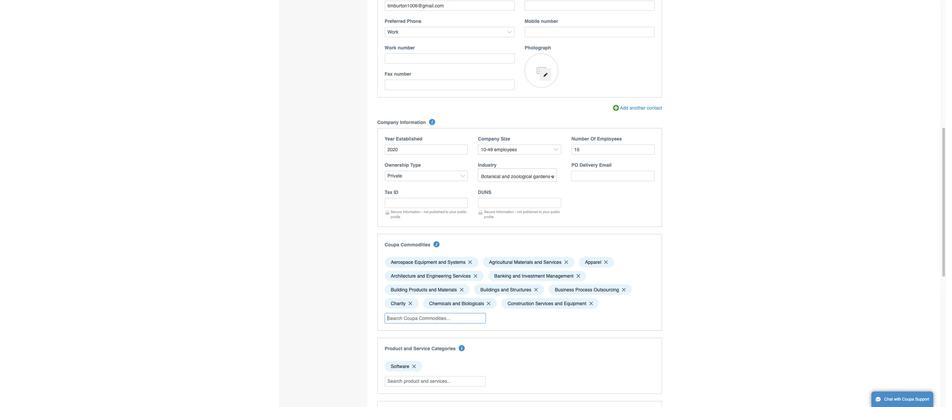 Task type: vqa. For each thing, say whether or not it's contained in the screenshot.
The Coupa Supplier Portal image
no



Task type: describe. For each thing, give the bounding box(es) containing it.
company information
[[377, 120, 426, 125]]

and down architecture and engineering services option
[[429, 287, 437, 292]]

Year Established text field
[[385, 145, 468, 155]]

building products and materials option
[[385, 285, 470, 295]]

mobile number
[[525, 19, 558, 24]]

not for duns
[[517, 210, 522, 214]]

products
[[409, 287, 428, 292]]

tax
[[385, 190, 393, 195]]

chemicals and biologicals
[[429, 301, 484, 306]]

1 vertical spatial materials
[[438, 287, 457, 292]]

building
[[391, 287, 408, 292]]

fax number
[[385, 71, 411, 77]]

number for work number
[[398, 45, 415, 50]]

0 vertical spatial materials
[[514, 260, 533, 265]]

fax
[[385, 71, 393, 77]]

software option
[[385, 361, 422, 372]]

service
[[414, 346, 430, 351]]

coupa inside "button"
[[903, 397, 914, 402]]

secure information - not published to your public profile for duns
[[484, 210, 560, 219]]

company for company information
[[377, 120, 399, 125]]

established
[[396, 136, 422, 141]]

public for duns
[[551, 210, 560, 214]]

po delivery email
[[572, 162, 612, 168]]

of
[[591, 136, 596, 141]]

company size
[[478, 136, 510, 141]]

Search Coupa Commodities... field
[[385, 313, 486, 324]]

services for architecture and engineering services
[[453, 273, 471, 279]]

architecture and engineering services option
[[385, 271, 484, 281]]

services inside 'option'
[[536, 301, 554, 306]]

chat
[[885, 397, 893, 402]]

additional information image for coupa commodities
[[434, 241, 440, 247]]

Mobile number text field
[[525, 27, 655, 37]]

public for tax id
[[458, 210, 467, 214]]

banking and investment management
[[495, 273, 574, 279]]

add
[[620, 105, 629, 111]]

type
[[410, 162, 421, 168]]

banking
[[495, 273, 512, 279]]

another
[[630, 105, 646, 111]]

coupa commodities
[[385, 242, 431, 247]]

aerospace equipment and systems
[[391, 260, 466, 265]]

phone
[[407, 19, 421, 24]]

add another contact
[[620, 105, 662, 111]]

and up engineering at the bottom left of page
[[439, 260, 446, 265]]

secure information - not published to your public profile for tax id
[[391, 210, 467, 219]]

buildings and structures
[[481, 287, 532, 292]]

not for tax id
[[424, 210, 429, 214]]

Role text field
[[525, 1, 655, 11]]

engineering
[[426, 273, 452, 279]]

selected list box for coupa commodities
[[382, 255, 657, 310]]

add another contact button
[[613, 105, 662, 112]]

and down banking
[[501, 287, 509, 292]]

business
[[555, 287, 574, 292]]

and left service
[[404, 346, 412, 351]]

Number Of Employees text field
[[572, 145, 655, 155]]

business process outsourcing
[[555, 287, 619, 292]]

additional information image for product and service categories
[[459, 345, 465, 351]]

architecture and engineering services
[[391, 273, 471, 279]]

agricultural
[[489, 260, 513, 265]]

to for duns
[[539, 210, 542, 214]]

employees
[[597, 136, 622, 141]]

year
[[385, 136, 395, 141]]

secure for duns
[[484, 210, 495, 214]]

selected list box for product and service categories
[[382, 360, 657, 373]]

photograph image
[[525, 53, 559, 88]]

to for tax id
[[446, 210, 449, 214]]

contact
[[647, 105, 662, 111]]

agricultural materials and services option
[[483, 257, 574, 267]]



Task type: locate. For each thing, give the bounding box(es) containing it.
public
[[458, 210, 467, 214], [551, 210, 560, 214]]

and right banking
[[513, 273, 521, 279]]

0 horizontal spatial profile
[[391, 215, 400, 219]]

0 horizontal spatial additional information image
[[434, 241, 440, 247]]

to
[[446, 210, 449, 214], [539, 210, 542, 214]]

information up established
[[400, 120, 426, 125]]

0 vertical spatial additional information image
[[434, 241, 440, 247]]

0 vertical spatial selected list box
[[382, 255, 657, 310]]

year established
[[385, 136, 422, 141]]

and up banking and investment management option
[[535, 260, 542, 265]]

Fax number text field
[[385, 80, 515, 90]]

number
[[541, 19, 558, 24], [398, 45, 415, 50], [394, 71, 411, 77]]

not
[[424, 210, 429, 214], [517, 210, 522, 214]]

construction services and equipment option
[[502, 298, 599, 309]]

profile down the duns
[[484, 215, 494, 219]]

Work number text field
[[385, 53, 515, 64]]

1 horizontal spatial materials
[[514, 260, 533, 265]]

0 vertical spatial coupa
[[385, 242, 399, 247]]

company
[[377, 120, 399, 125], [478, 136, 500, 141]]

published down tax id text field
[[430, 210, 445, 214]]

id
[[394, 190, 399, 195]]

product
[[385, 346, 403, 351]]

information down tax id text field
[[403, 210, 421, 214]]

your down the duns text field on the right
[[543, 210, 550, 214]]

delivery
[[580, 162, 598, 168]]

0 horizontal spatial your
[[450, 210, 457, 214]]

services up management
[[544, 260, 562, 265]]

2 secure from the left
[[484, 210, 495, 214]]

to down tax id text field
[[446, 210, 449, 214]]

secure information - not published to your public profile
[[391, 210, 467, 219], [484, 210, 560, 219]]

None text field
[[385, 1, 515, 11]]

number for mobile number
[[541, 19, 558, 24]]

0 vertical spatial services
[[544, 260, 562, 265]]

- down the duns text field on the right
[[515, 210, 516, 214]]

apparel
[[585, 260, 601, 265]]

0 horizontal spatial secure information - not published to your public profile
[[391, 210, 467, 219]]

ownership
[[385, 162, 409, 168]]

information for duns
[[496, 210, 514, 214]]

chat with coupa support button
[[872, 392, 934, 407]]

0 horizontal spatial to
[[446, 210, 449, 214]]

number right work
[[398, 45, 415, 50]]

published for duns
[[523, 210, 538, 214]]

services
[[544, 260, 562, 265], [453, 273, 471, 279], [536, 301, 554, 306]]

1 public from the left
[[458, 210, 467, 214]]

1 to from the left
[[446, 210, 449, 214]]

equipment up architecture and engineering services at the bottom left of page
[[415, 260, 437, 265]]

1 vertical spatial additional information image
[[459, 345, 465, 351]]

commodities
[[401, 242, 431, 247]]

support
[[916, 397, 930, 402]]

buildings and structures option
[[475, 285, 544, 295]]

photograph
[[525, 45, 551, 50]]

categories
[[432, 346, 456, 351]]

1 horizontal spatial equipment
[[564, 301, 587, 306]]

1 horizontal spatial additional information image
[[459, 345, 465, 351]]

materials up chemicals
[[438, 287, 457, 292]]

industry
[[478, 162, 497, 168]]

information down the duns text field on the right
[[496, 210, 514, 214]]

2 selected list box from the top
[[382, 360, 657, 373]]

1 vertical spatial coupa
[[903, 397, 914, 402]]

published for tax id
[[430, 210, 445, 214]]

1 horizontal spatial secure
[[484, 210, 495, 214]]

work number
[[385, 45, 415, 50]]

2 to from the left
[[539, 210, 542, 214]]

change image image
[[543, 72, 548, 77]]

1 vertical spatial company
[[478, 136, 500, 141]]

your down tax id text field
[[450, 210, 457, 214]]

aerospace
[[391, 260, 413, 265]]

architecture
[[391, 273, 416, 279]]

0 vertical spatial equipment
[[415, 260, 437, 265]]

preferred phone
[[385, 19, 421, 24]]

0 horizontal spatial published
[[430, 210, 445, 214]]

1 your from the left
[[450, 210, 457, 214]]

Industry text field
[[479, 171, 557, 181]]

management
[[546, 273, 574, 279]]

duns
[[478, 190, 492, 195]]

to down the duns text field on the right
[[539, 210, 542, 214]]

additional information image right categories
[[459, 345, 465, 351]]

additional information image
[[429, 119, 435, 125]]

company for company size
[[478, 136, 500, 141]]

coupa up 'aerospace'
[[385, 242, 399, 247]]

and down business
[[555, 301, 563, 306]]

process
[[576, 287, 593, 292]]

additional information image up aerospace equipment and systems option
[[434, 241, 440, 247]]

profile down id
[[391, 215, 400, 219]]

0 vertical spatial number
[[541, 19, 558, 24]]

mobile
[[525, 19, 540, 24]]

0 horizontal spatial materials
[[438, 287, 457, 292]]

chat with coupa support
[[885, 397, 930, 402]]

materials up investment
[[514, 260, 533, 265]]

1 secure from the left
[[391, 210, 402, 214]]

number right fax
[[394, 71, 411, 77]]

and inside option
[[453, 301, 460, 306]]

1 horizontal spatial to
[[539, 210, 542, 214]]

published down the duns text field on the right
[[523, 210, 538, 214]]

selected list box containing software
[[382, 360, 657, 373]]

services inside option
[[453, 273, 471, 279]]

information
[[400, 120, 426, 125], [403, 210, 421, 214], [496, 210, 514, 214]]

systems
[[448, 260, 466, 265]]

number right 'mobile'
[[541, 19, 558, 24]]

equipment down process at the right bottom of page
[[564, 301, 587, 306]]

1 horizontal spatial profile
[[484, 215, 494, 219]]

published
[[430, 210, 445, 214], [523, 210, 538, 214]]

0 horizontal spatial -
[[422, 210, 423, 214]]

investment
[[522, 273, 545, 279]]

and
[[439, 260, 446, 265], [535, 260, 542, 265], [417, 273, 425, 279], [513, 273, 521, 279], [429, 287, 437, 292], [501, 287, 509, 292], [453, 301, 460, 306], [555, 301, 563, 306], [404, 346, 412, 351]]

2 your from the left
[[543, 210, 550, 214]]

- down tax id text field
[[422, 210, 423, 214]]

banking and investment management option
[[488, 271, 586, 281]]

0 vertical spatial company
[[377, 120, 399, 125]]

2 vertical spatial services
[[536, 301, 554, 306]]

equipment
[[415, 260, 437, 265], [564, 301, 587, 306]]

1 vertical spatial selected list box
[[382, 360, 657, 373]]

1 horizontal spatial company
[[478, 136, 500, 141]]

DUNS text field
[[478, 198, 562, 208]]

services down systems
[[453, 273, 471, 279]]

and inside 'option'
[[555, 301, 563, 306]]

product and service categories
[[385, 346, 456, 351]]

chemicals and biologicals option
[[423, 298, 497, 309]]

coupa
[[385, 242, 399, 247], [903, 397, 914, 402]]

your for duns
[[543, 210, 550, 214]]

services for agricultural materials and services
[[544, 260, 562, 265]]

secure down the duns
[[484, 210, 495, 214]]

company left size
[[478, 136, 500, 141]]

work
[[385, 45, 396, 50]]

your
[[450, 210, 457, 214], [543, 210, 550, 214]]

secure down id
[[391, 210, 402, 214]]

software
[[391, 364, 409, 369]]

- for tax id
[[422, 210, 423, 214]]

0 horizontal spatial secure
[[391, 210, 402, 214]]

selected list box
[[382, 255, 657, 310], [382, 360, 657, 373]]

secure information - not published to your public profile down the duns text field on the right
[[484, 210, 560, 219]]

biologicals
[[462, 301, 484, 306]]

1 horizontal spatial not
[[517, 210, 522, 214]]

coupa right with
[[903, 397, 914, 402]]

chemicals
[[429, 301, 451, 306]]

your for tax id
[[450, 210, 457, 214]]

1 published from the left
[[430, 210, 445, 214]]

1 selected list box from the top
[[382, 255, 657, 310]]

1 vertical spatial equipment
[[564, 301, 587, 306]]

building products and materials
[[391, 287, 457, 292]]

0 horizontal spatial coupa
[[385, 242, 399, 247]]

preferred
[[385, 19, 406, 24]]

0 horizontal spatial equipment
[[415, 260, 437, 265]]

information for tax id
[[403, 210, 421, 214]]

size
[[501, 136, 510, 141]]

1 horizontal spatial secure information - not published to your public profile
[[484, 210, 560, 219]]

additional information image
[[434, 241, 440, 247], [459, 345, 465, 351]]

construction
[[508, 301, 534, 306]]

services right construction
[[536, 301, 554, 306]]

2 vertical spatial number
[[394, 71, 411, 77]]

selected list box containing aerospace equipment and systems
[[382, 255, 657, 310]]

profile for tax id
[[391, 215, 400, 219]]

and up building products and materials
[[417, 273, 425, 279]]

secure
[[391, 210, 402, 214], [484, 210, 495, 214]]

1 not from the left
[[424, 210, 429, 214]]

equipment inside 'option'
[[564, 301, 587, 306]]

2 profile from the left
[[484, 215, 494, 219]]

number
[[572, 136, 589, 141]]

number of employees
[[572, 136, 622, 141]]

charity option
[[385, 298, 419, 309]]

aerospace equipment and systems option
[[385, 257, 478, 267]]

- for duns
[[515, 210, 516, 214]]

apparel option
[[579, 257, 614, 267]]

and right chemicals
[[453, 301, 460, 306]]

2 public from the left
[[551, 210, 560, 214]]

1 horizontal spatial -
[[515, 210, 516, 214]]

outsourcing
[[594, 287, 619, 292]]

equipment inside option
[[415, 260, 437, 265]]

po
[[572, 162, 578, 168]]

buildings
[[481, 287, 500, 292]]

with
[[894, 397, 901, 402]]

not down the duns text field on the right
[[517, 210, 522, 214]]

email
[[599, 162, 612, 168]]

1 horizontal spatial published
[[523, 210, 538, 214]]

company up year
[[377, 120, 399, 125]]

charity
[[391, 301, 406, 306]]

secure information - not published to your public profile down tax id text field
[[391, 210, 467, 219]]

-
[[422, 210, 423, 214], [515, 210, 516, 214]]

0 horizontal spatial public
[[458, 210, 467, 214]]

number for fax number
[[394, 71, 411, 77]]

PO Delivery Email text field
[[572, 171, 655, 181]]

1 profile from the left
[[391, 215, 400, 219]]

1 horizontal spatial your
[[543, 210, 550, 214]]

1 vertical spatial number
[[398, 45, 415, 50]]

2 secure information - not published to your public profile from the left
[[484, 210, 560, 219]]

materials
[[514, 260, 533, 265], [438, 287, 457, 292]]

services inside option
[[544, 260, 562, 265]]

1 horizontal spatial public
[[551, 210, 560, 214]]

profile for duns
[[484, 215, 494, 219]]

structures
[[510, 287, 532, 292]]

2 published from the left
[[523, 210, 538, 214]]

business process outsourcing option
[[549, 285, 632, 295]]

secure for tax id
[[391, 210, 402, 214]]

not down tax id text field
[[424, 210, 429, 214]]

1 vertical spatial services
[[453, 273, 471, 279]]

agricultural materials and services
[[489, 260, 562, 265]]

0 horizontal spatial not
[[424, 210, 429, 214]]

profile
[[391, 215, 400, 219], [484, 215, 494, 219]]

1 secure information - not published to your public profile from the left
[[391, 210, 467, 219]]

Search product and services... field
[[385, 376, 486, 387]]

ownership type
[[385, 162, 421, 168]]

0 horizontal spatial company
[[377, 120, 399, 125]]

2 not from the left
[[517, 210, 522, 214]]

Tax ID text field
[[385, 198, 468, 208]]

construction services and equipment
[[508, 301, 587, 306]]

tax id
[[385, 190, 399, 195]]

1 horizontal spatial coupa
[[903, 397, 914, 402]]

1 - from the left
[[422, 210, 423, 214]]

2 - from the left
[[515, 210, 516, 214]]



